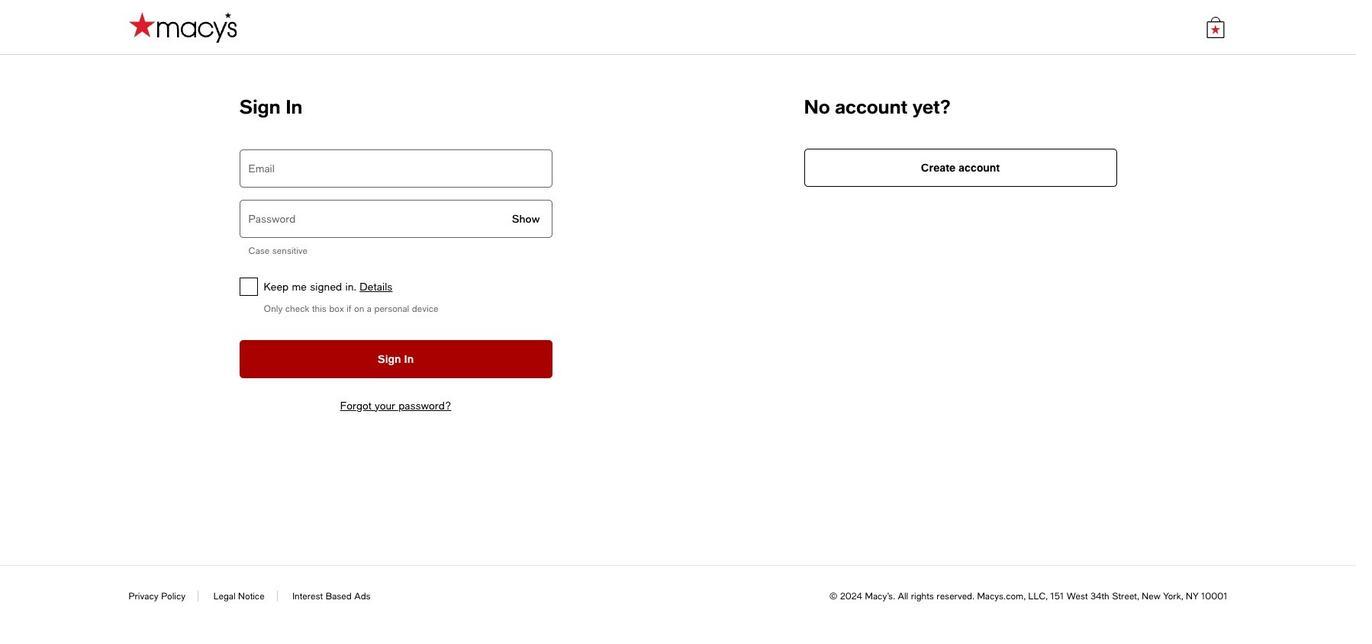 Task type: locate. For each thing, give the bounding box(es) containing it.
  password field
[[239, 200, 552, 238]]

None checkbox
[[239, 278, 258, 296]]

  email field
[[239, 150, 552, 188]]

shopping bag has 0 items image
[[1205, 16, 1226, 38]]



Task type: vqa. For each thing, say whether or not it's contained in the screenshot.
 password field
yes



